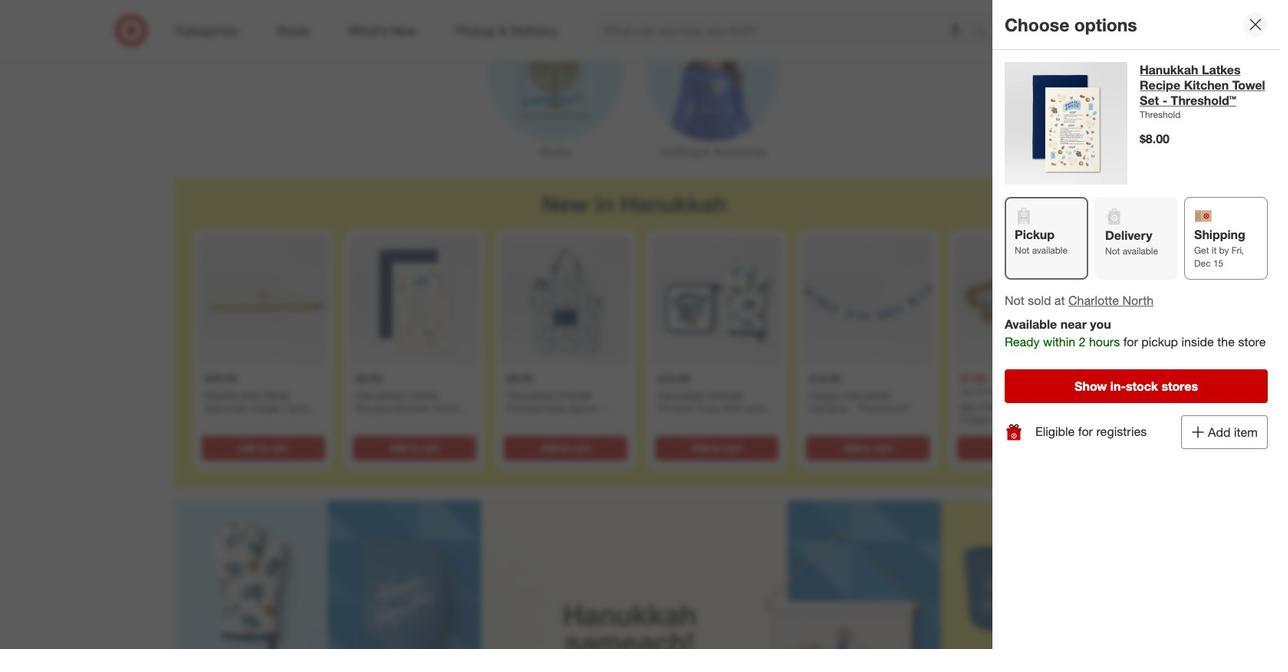 Task type: vqa. For each thing, say whether or not it's contained in the screenshot.


Task type: locate. For each thing, give the bounding box(es) containing it.
hanukkah latkes recipe kitchen towel set - threshold™ threshold
[[1140, 62, 1266, 120]]

add to cart for hanukkah
[[995, 443, 1044, 454]]

0 horizontal spatial latkes
[[407, 389, 439, 402]]

1 add to cart from the left
[[239, 443, 288, 454]]

5 add to cart from the left
[[843, 443, 893, 454]]

-
[[1163, 93, 1168, 108], [312, 402, 316, 415], [601, 402, 605, 415], [850, 402, 855, 415], [1013, 414, 1017, 427], [375, 416, 379, 429], [727, 416, 731, 429]]

printed left "kids"
[[507, 402, 542, 415]]

charlotte
[[1069, 293, 1119, 309]]

and up holder on the left bottom of the page
[[241, 389, 259, 402]]

and inside $30.00 marble and metal menorah holder gold - threshold™
[[241, 389, 259, 402]]

1 vertical spatial towel
[[432, 402, 459, 415]]

- inside $15.00 happy hanukkah garland - threshold™
[[850, 402, 855, 415]]

cart down apron
[[573, 443, 590, 454]]

threshold™ inside $30.00 marble and metal menorah holder gold - threshold™
[[205, 416, 258, 429]]

add to cart button down holder on the left bottom of the page
[[202, 436, 325, 461]]

- inside $8.00 hanukkah dreidel printed kids apron - threshold™
[[601, 402, 605, 415]]

6 add to cart button from the left
[[957, 436, 1081, 461]]

and right mitt
[[746, 402, 764, 415]]

threshold™ inside $10.00 hanukkah dreidel printed oven mitt and potholder set - threshold™
[[658, 429, 712, 442]]

to down $7.00 reg $10.00 sale 6pc hanukkah cookie cutter set - threshold™
[[1015, 443, 1023, 454]]

add to cart for holder
[[239, 443, 288, 454]]

10
[[1141, 16, 1150, 25]]

1 horizontal spatial available
[[1123, 246, 1159, 257]]

and
[[241, 389, 259, 402], [746, 402, 764, 415]]

1 horizontal spatial towel
[[1233, 77, 1266, 93]]

0 vertical spatial for
[[1124, 334, 1138, 350]]

printed for potholder
[[658, 402, 693, 415]]

2 add to cart button from the left
[[353, 436, 476, 461]]

dreidel for mitt
[[709, 389, 744, 402]]

pickup
[[1142, 334, 1178, 350]]

add to cart button down $15.00 happy hanukkah garland - threshold™
[[806, 436, 930, 461]]

set inside $10.00 hanukkah dreidel printed oven mitt and potholder set - threshold™
[[708, 416, 724, 429]]

0 vertical spatial kitchen
[[1184, 77, 1229, 93]]

to down oven at the right of the page
[[712, 443, 721, 454]]

not inside pickup not available
[[1015, 245, 1030, 256]]

cart down $8.00 hanukkah latkes recipe kitchen towel set - threshold™
[[421, 443, 439, 454]]

add to cart down eligible
[[995, 443, 1044, 454]]

available inside delivery not available
[[1123, 246, 1159, 257]]

stores
[[1162, 379, 1198, 394]]

reg
[[961, 386, 974, 397]]

0 horizontal spatial for
[[1079, 425, 1093, 440]]

add
[[1208, 425, 1231, 440], [239, 443, 256, 454], [390, 443, 407, 454], [541, 443, 559, 454], [692, 443, 710, 454], [843, 443, 861, 454], [995, 443, 1012, 454]]

not inside delivery not available
[[1106, 246, 1120, 257]]

printed inside $10.00 hanukkah dreidel printed oven mitt and potholder set - threshold™
[[658, 402, 693, 415]]

dec
[[1195, 258, 1211, 269]]

dreidel inside $8.00 hanukkah dreidel printed kids apron - threshold™
[[558, 389, 592, 402]]

1 horizontal spatial and
[[746, 402, 764, 415]]

$10.00
[[658, 372, 690, 385], [977, 386, 1004, 397]]

recipe inside hanukkah latkes recipe kitchen towel set - threshold™ threshold
[[1140, 77, 1181, 93]]

pickup not available
[[1015, 227, 1068, 256]]

1 dreidel from the left
[[558, 389, 592, 402]]

to
[[259, 443, 268, 454], [410, 443, 419, 454], [561, 443, 570, 454], [712, 443, 721, 454], [863, 443, 872, 454], [1015, 443, 1023, 454]]

2 add to cart from the left
[[390, 443, 439, 454]]

- inside $7.00 reg $10.00 sale 6pc hanukkah cookie cutter set - threshold™
[[1013, 414, 1017, 427]]

- inside $30.00 marble and metal menorah holder gold - threshold™
[[312, 402, 316, 415]]

sold
[[1028, 293, 1051, 309]]

hanukkah dreidel printed kids apron - threshold™ image
[[501, 237, 631, 366]]

to down holder on the left bottom of the page
[[259, 443, 268, 454]]

near
[[1061, 317, 1087, 332]]

$8.00
[[1140, 131, 1170, 147], [356, 372, 382, 385], [507, 372, 533, 385]]

4 add to cart from the left
[[692, 443, 742, 454]]

1 printed from the left
[[507, 402, 542, 415]]

clothing
[[660, 145, 700, 158]]

3 add to cart from the left
[[541, 443, 590, 454]]

and inside $10.00 hanukkah dreidel printed oven mitt and potholder set - threshold™
[[746, 402, 764, 415]]

0 horizontal spatial dreidel
[[558, 389, 592, 402]]

printed
[[507, 402, 542, 415], [658, 402, 693, 415]]

$15.00
[[809, 372, 842, 385]]

1 horizontal spatial $10.00
[[977, 386, 1004, 397]]

new in hanukkah
[[542, 190, 727, 218]]

add to cart down oven at the right of the page
[[692, 443, 742, 454]]

1 horizontal spatial dreidel
[[709, 389, 744, 402]]

1 vertical spatial latkes
[[407, 389, 439, 402]]

1 horizontal spatial printed
[[658, 402, 693, 415]]

to down $8.00 hanukkah latkes recipe kitchen towel set - threshold™
[[410, 443, 419, 454]]

printed inside $8.00 hanukkah dreidel printed kids apron - threshold™
[[507, 402, 542, 415]]

1 vertical spatial kitchen
[[393, 402, 429, 415]]

towel inside $8.00 hanukkah latkes recipe kitchen towel set - threshold™
[[432, 402, 459, 415]]

1 cart from the left
[[270, 443, 288, 454]]

for right hours
[[1124, 334, 1138, 350]]

1 vertical spatial for
[[1079, 425, 1093, 440]]

not
[[1015, 245, 1030, 256], [1106, 246, 1120, 257], [1005, 293, 1025, 309]]

$30.00
[[205, 372, 237, 385]]

1 horizontal spatial for
[[1124, 334, 1138, 350]]

add to cart down "kids"
[[541, 443, 590, 454]]

0 vertical spatial latkes
[[1202, 62, 1241, 77]]

1 horizontal spatial latkes
[[1202, 62, 1241, 77]]

registries
[[1097, 425, 1147, 440]]

choose options dialog
[[993, 0, 1280, 650]]

add down holder on the left bottom of the page
[[239, 443, 256, 454]]

hanukkah
[[1140, 62, 1199, 77], [620, 190, 727, 218], [356, 389, 404, 402], [507, 389, 555, 402], [658, 389, 706, 402], [844, 389, 892, 402], [982, 400, 1030, 413], [563, 598, 697, 633]]

$10.00 down the $7.00
[[977, 386, 1004, 397]]

0 horizontal spatial $8.00
[[356, 372, 382, 385]]

$8.00 inside $8.00 hanukkah latkes recipe kitchen towel set - threshold™
[[356, 372, 382, 385]]

inside
[[1182, 334, 1214, 350]]

add for $8.00 hanukkah dreidel printed kids apron - threshold™
[[541, 443, 559, 454]]

add to cart button for towel
[[353, 436, 476, 461]]

available inside pickup not available
[[1032, 245, 1068, 256]]

4 to from the left
[[712, 443, 721, 454]]

$10.00 inside $7.00 reg $10.00 sale 6pc hanukkah cookie cutter set - threshold™
[[977, 386, 1004, 397]]

eligible for registries
[[1036, 425, 1147, 440]]

add to cart down $15.00 happy hanukkah garland - threshold™
[[843, 443, 893, 454]]

hanukkah inside $10.00 hanukkah dreidel printed oven mitt and potholder set - threshold™
[[658, 389, 706, 402]]

available
[[1032, 245, 1068, 256], [1123, 246, 1159, 257]]

1 vertical spatial and
[[746, 402, 764, 415]]

cart for apron
[[573, 443, 590, 454]]

1 vertical spatial recipe
[[356, 402, 390, 415]]

0 vertical spatial towel
[[1233, 77, 1266, 93]]

pickup
[[1015, 227, 1055, 242]]

add to cart button down "kids"
[[504, 436, 628, 461]]

hanukkah inside $7.00 reg $10.00 sale 6pc hanukkah cookie cutter set - threshold™
[[982, 400, 1030, 413]]

set inside hanukkah latkes recipe kitchen towel set - threshold™ threshold
[[1140, 93, 1159, 108]]

available down delivery
[[1123, 246, 1159, 257]]

potholder
[[658, 416, 705, 429]]

dreidel inside $10.00 hanukkah dreidel printed oven mitt and potholder set - threshold™
[[709, 389, 744, 402]]

5 add to cart button from the left
[[806, 436, 930, 461]]

2 dreidel from the left
[[709, 389, 744, 402]]

add to cart button down $8.00 hanukkah latkes recipe kitchen towel set - threshold™
[[353, 436, 476, 461]]

$8.00 for $8.00
[[1140, 131, 1170, 147]]

0 horizontal spatial $10.00
[[658, 372, 690, 385]]

not down delivery
[[1106, 246, 1120, 257]]

add to cart button for apron
[[504, 436, 628, 461]]

add to cart button for threshold™
[[806, 436, 930, 461]]

1 horizontal spatial recipe
[[1140, 77, 1181, 93]]

recipe right gold at bottom
[[356, 402, 390, 415]]

2 printed from the left
[[658, 402, 693, 415]]

0 horizontal spatial available
[[1032, 245, 1068, 256]]

1 horizontal spatial $8.00
[[507, 372, 533, 385]]

to down $15.00 happy hanukkah garland - threshold™
[[863, 443, 872, 454]]

recipe
[[1140, 77, 1181, 93], [356, 402, 390, 415]]

1 horizontal spatial kitchen
[[1184, 77, 1229, 93]]

3 to from the left
[[561, 443, 570, 454]]

cart down eligible
[[1026, 443, 1044, 454]]

delivery not available
[[1106, 228, 1159, 257]]

2 cart from the left
[[421, 443, 439, 454]]

0 horizontal spatial kitchen
[[393, 402, 429, 415]]

dreidel
[[558, 389, 592, 402], [709, 389, 744, 402]]

$10.00 inside $10.00 hanukkah dreidel printed oven mitt and potholder set - threshold™
[[658, 372, 690, 385]]

add down "kids"
[[541, 443, 559, 454]]

apron
[[569, 402, 598, 415]]

threshold™ inside $8.00 hanukkah dreidel printed kids apron - threshold™
[[507, 416, 561, 429]]

cookie
[[1033, 400, 1067, 413]]

add to cart button
[[202, 436, 325, 461], [353, 436, 476, 461], [504, 436, 628, 461], [655, 436, 779, 461], [806, 436, 930, 461], [957, 436, 1081, 461]]

cart for threshold™
[[875, 443, 893, 454]]

0 vertical spatial and
[[241, 389, 259, 402]]

add down garland in the right bottom of the page
[[843, 443, 861, 454]]

$8.00 hanukkah dreidel printed kids apron - threshold™
[[507, 372, 605, 429]]

cart for mitt
[[724, 443, 742, 454]]

charlotte north button
[[1069, 293, 1154, 310]]

add to cart down holder on the left bottom of the page
[[239, 443, 288, 454]]

hanukkah inside hanukkah latkes recipe kitchen towel set - threshold™ threshold
[[1140, 62, 1199, 77]]

within
[[1043, 334, 1076, 350]]

5 cart from the left
[[875, 443, 893, 454]]

5 to from the left
[[863, 443, 872, 454]]

add left item
[[1208, 425, 1231, 440]]

marble
[[205, 389, 238, 402]]

0 vertical spatial recipe
[[1140, 77, 1181, 93]]

stock
[[1126, 379, 1158, 394]]

0 horizontal spatial towel
[[432, 402, 459, 415]]

at
[[1055, 293, 1065, 309]]

$8.00 for $8.00 hanukkah latkes recipe kitchen towel set - threshold™
[[356, 372, 382, 385]]

4 cart from the left
[[724, 443, 742, 454]]

cart down mitt
[[724, 443, 742, 454]]

happy
[[809, 389, 841, 402]]

printed up potholder
[[658, 402, 693, 415]]

$8.00 inside $8.00 hanukkah dreidel printed kids apron - threshold™
[[507, 372, 533, 385]]

add to cart button down oven at the right of the page
[[655, 436, 779, 461]]

$15.00 happy hanukkah garland - threshold™
[[809, 372, 911, 415]]

recipe up threshold
[[1140, 77, 1181, 93]]

to down "kids"
[[561, 443, 570, 454]]

available
[[1005, 317, 1057, 332]]

add to cart
[[239, 443, 288, 454], [390, 443, 439, 454], [541, 443, 590, 454], [692, 443, 742, 454], [843, 443, 893, 454], [995, 443, 1044, 454]]

3 add to cart button from the left
[[504, 436, 628, 461]]

latkes
[[1202, 62, 1241, 77], [407, 389, 439, 402]]

to for towel
[[410, 443, 419, 454]]

not sold at charlotte north
[[1005, 293, 1154, 309]]

kitchen inside $8.00 hanukkah latkes recipe kitchen towel set - threshold™
[[393, 402, 429, 415]]

add to cart button down $7.00 reg $10.00 sale 6pc hanukkah cookie cutter set - threshold™
[[957, 436, 1081, 461]]

holder
[[250, 402, 283, 415]]

for right eligible
[[1079, 425, 1093, 440]]

add to cart for apron
[[541, 443, 590, 454]]

6 cart from the left
[[1026, 443, 1044, 454]]

not left sold
[[1005, 293, 1025, 309]]

6 to from the left
[[1015, 443, 1023, 454]]

threshold™ inside $7.00 reg $10.00 sale 6pc hanukkah cookie cutter set - threshold™
[[1020, 414, 1074, 427]]

2 horizontal spatial $8.00
[[1140, 131, 1170, 147]]

hanukkah inside $8.00 hanukkah dreidel printed kids apron - threshold™
[[507, 389, 555, 402]]

2 to from the left
[[410, 443, 419, 454]]

0 horizontal spatial printed
[[507, 402, 542, 415]]

not for pickup
[[1015, 245, 1030, 256]]

3 cart from the left
[[573, 443, 590, 454]]

set inside $7.00 reg $10.00 sale 6pc hanukkah cookie cutter set - threshold™
[[994, 414, 1010, 427]]

add to cart button for mitt
[[655, 436, 779, 461]]

cart down holder on the left bottom of the page
[[270, 443, 288, 454]]

not down pickup
[[1015, 245, 1030, 256]]

add to cart down $8.00 hanukkah latkes recipe kitchen towel set - threshold™
[[390, 443, 439, 454]]

item
[[1234, 425, 1258, 440]]

$10.00 up potholder
[[658, 372, 690, 385]]

options
[[1075, 14, 1138, 35]]

1 to from the left
[[259, 443, 268, 454]]

dreidel for apron
[[558, 389, 592, 402]]

$8.00 inside choose options dialog
[[1140, 131, 1170, 147]]

available for delivery
[[1123, 246, 1159, 257]]

kids
[[545, 402, 566, 415]]

add down $8.00 hanukkah latkes recipe kitchen towel set - threshold™
[[390, 443, 407, 454]]

dreidel up mitt
[[709, 389, 744, 402]]

add down potholder
[[692, 443, 710, 454]]

0 horizontal spatial recipe
[[356, 402, 390, 415]]

dreidel up apron
[[558, 389, 592, 402]]

4 add to cart button from the left
[[655, 436, 779, 461]]

hanukkah sameach! link
[[174, 501, 1095, 650]]

threshold™ inside $8.00 hanukkah latkes recipe kitchen towel set - threshold™
[[382, 416, 436, 429]]

- inside $8.00 hanukkah latkes recipe kitchen towel set - threshold™
[[375, 416, 379, 429]]

you
[[1090, 317, 1111, 332]]

choose
[[1005, 14, 1070, 35]]

hanukkah dreidel printed oven mitt and potholder set - threshold™ image
[[652, 237, 782, 366]]

add down $7.00 reg $10.00 sale 6pc hanukkah cookie cutter set - threshold™
[[995, 443, 1012, 454]]

cutter
[[961, 414, 991, 427]]

available down pickup
[[1032, 245, 1068, 256]]

0 horizontal spatial and
[[241, 389, 259, 402]]

towel
[[1233, 77, 1266, 93], [432, 402, 459, 415]]

cart down $15.00 happy hanukkah garland - threshold™
[[875, 443, 893, 454]]

hanukkah inside $8.00 hanukkah latkes recipe kitchen towel set - threshold™
[[356, 389, 404, 402]]

oven
[[696, 402, 721, 415]]

by
[[1220, 245, 1229, 256]]

add for $30.00 marble and metal menorah holder gold - threshold™
[[239, 443, 256, 454]]

to for apron
[[561, 443, 570, 454]]

1 add to cart button from the left
[[202, 436, 325, 461]]

6 add to cart from the left
[[995, 443, 1044, 454]]



Task type: describe. For each thing, give the bounding box(es) containing it.
cart for towel
[[421, 443, 439, 454]]

to for holder
[[259, 443, 268, 454]]

to for threshold™
[[863, 443, 872, 454]]

books link
[[478, 3, 634, 160]]

available near you ready within 2 hours for pickup inside the store
[[1005, 317, 1266, 350]]

sameach!
[[565, 626, 694, 650]]

add to cart button for holder
[[202, 436, 325, 461]]

add to cart button for hanukkah
[[957, 436, 1081, 461]]

shipping
[[1195, 227, 1246, 242]]

shipping get it by fri, dec 15
[[1195, 227, 1246, 269]]

clothing & accesories link
[[634, 3, 791, 160]]

in
[[595, 190, 614, 218]]

add to cart for threshold™
[[843, 443, 893, 454]]

get
[[1195, 245, 1209, 256]]

$30.00 marble and metal menorah holder gold - threshold™
[[205, 372, 316, 429]]

$10.00 hanukkah dreidel printed oven mitt and potholder set - threshold™
[[658, 372, 764, 442]]

10 link
[[1122, 14, 1156, 48]]

eligible
[[1036, 425, 1075, 440]]

clothing & accesories
[[660, 145, 766, 158]]

delivery
[[1106, 228, 1153, 243]]

search
[[967, 24, 1004, 40]]

not for delivery
[[1106, 246, 1120, 257]]

store
[[1239, 334, 1266, 350]]

latkes inside $8.00 hanukkah latkes recipe kitchen towel set - threshold™
[[407, 389, 439, 402]]

threshold™ inside $15.00 happy hanukkah garland - threshold™
[[858, 402, 911, 415]]

$8.00 hanukkah latkes recipe kitchen towel set - threshold™
[[356, 372, 459, 429]]

- inside $10.00 hanukkah dreidel printed oven mitt and potholder set - threshold™
[[727, 416, 731, 429]]

hanukkah inside $15.00 happy hanukkah garland - threshold™
[[844, 389, 892, 402]]

to for hanukkah
[[1015, 443, 1023, 454]]

hanukkah sameach!
[[563, 598, 697, 650]]

new
[[542, 190, 589, 218]]

$7.00
[[961, 372, 987, 385]]

the
[[1218, 334, 1235, 350]]

kitchen inside hanukkah latkes recipe kitchen towel set - threshold™ threshold
[[1184, 77, 1229, 93]]

mitt
[[724, 402, 743, 415]]

add for $15.00 happy hanukkah garland - threshold™
[[843, 443, 861, 454]]

add to cart for towel
[[390, 443, 439, 454]]

6pc
[[961, 400, 979, 413]]

show in-stock stores button
[[1005, 370, 1268, 403]]

towel inside hanukkah latkes recipe kitchen towel set - threshold™ threshold
[[1233, 77, 1266, 93]]

15
[[1214, 258, 1224, 269]]

metal
[[262, 389, 289, 402]]

add item
[[1208, 425, 1258, 440]]

north
[[1123, 293, 1154, 309]]

2
[[1079, 334, 1086, 350]]

$8.00 for $8.00 hanukkah dreidel printed kids apron - threshold™
[[507, 372, 533, 385]]

latkes inside hanukkah latkes recipe kitchen towel set - threshold™ threshold
[[1202, 62, 1241, 77]]

for inside available near you ready within 2 hours for pickup inside the store
[[1124, 334, 1138, 350]]

marble and metal menorah holder gold - threshold™ image
[[199, 237, 328, 366]]

in-
[[1111, 379, 1126, 394]]

search button
[[967, 14, 1004, 51]]

- inside hanukkah latkes recipe kitchen towel set - threshold™ threshold
[[1163, 93, 1168, 108]]

$7.00 reg $10.00 sale 6pc hanukkah cookie cutter set - threshold™
[[961, 372, 1074, 427]]

accesories
[[713, 145, 766, 158]]

books
[[541, 145, 571, 158]]

hanukkah latkes recipe kitchen towel set - threshold™ link
[[1140, 62, 1268, 108]]

threshold™ inside hanukkah latkes recipe kitchen towel set - threshold™ threshold
[[1171, 93, 1237, 108]]

hanukkah latkes recipe kitchen towel set - threshold&#8482; image
[[1005, 62, 1128, 185]]

add for $10.00 hanukkah dreidel printed oven mitt and potholder set - threshold™
[[692, 443, 710, 454]]

&
[[703, 145, 710, 158]]

sale
[[1007, 386, 1025, 397]]

6pc hanukkah cookie cutter set - threshold™ image
[[954, 237, 1084, 366]]

cart for hanukkah
[[1026, 443, 1044, 454]]

menorah
[[205, 402, 247, 415]]

add item button
[[1182, 416, 1268, 449]]

gold
[[286, 402, 309, 415]]

set inside $8.00 hanukkah latkes recipe kitchen towel set - threshold™
[[356, 416, 372, 429]]

recipe inside $8.00 hanukkah latkes recipe kitchen towel set - threshold™
[[356, 402, 390, 415]]

hanukkah latkes recipe kitchen towel set - threshold™ image
[[350, 237, 479, 366]]

printed for threshold™
[[507, 402, 542, 415]]

threshold
[[1140, 109, 1181, 120]]

cart for holder
[[270, 443, 288, 454]]

to for mitt
[[712, 443, 721, 454]]

garland
[[809, 402, 847, 415]]

happy hanukkah garland - threshold™ image
[[803, 237, 933, 366]]

What can we help you find? suggestions appear below search field
[[595, 14, 977, 48]]

it
[[1212, 245, 1217, 256]]

choose options
[[1005, 14, 1138, 35]]

add inside button
[[1208, 425, 1231, 440]]

hours
[[1089, 334, 1120, 350]]

add for $8.00 hanukkah latkes recipe kitchen towel set - threshold™
[[390, 443, 407, 454]]

fri,
[[1232, 245, 1244, 256]]

carousel region
[[174, 178, 1095, 501]]

available for pickup
[[1032, 245, 1068, 256]]

show
[[1075, 379, 1107, 394]]

ready
[[1005, 334, 1040, 350]]

add to cart for mitt
[[692, 443, 742, 454]]

show in-stock stores
[[1075, 379, 1198, 394]]

add for $7.00 reg $10.00 sale 6pc hanukkah cookie cutter set - threshold™
[[995, 443, 1012, 454]]



